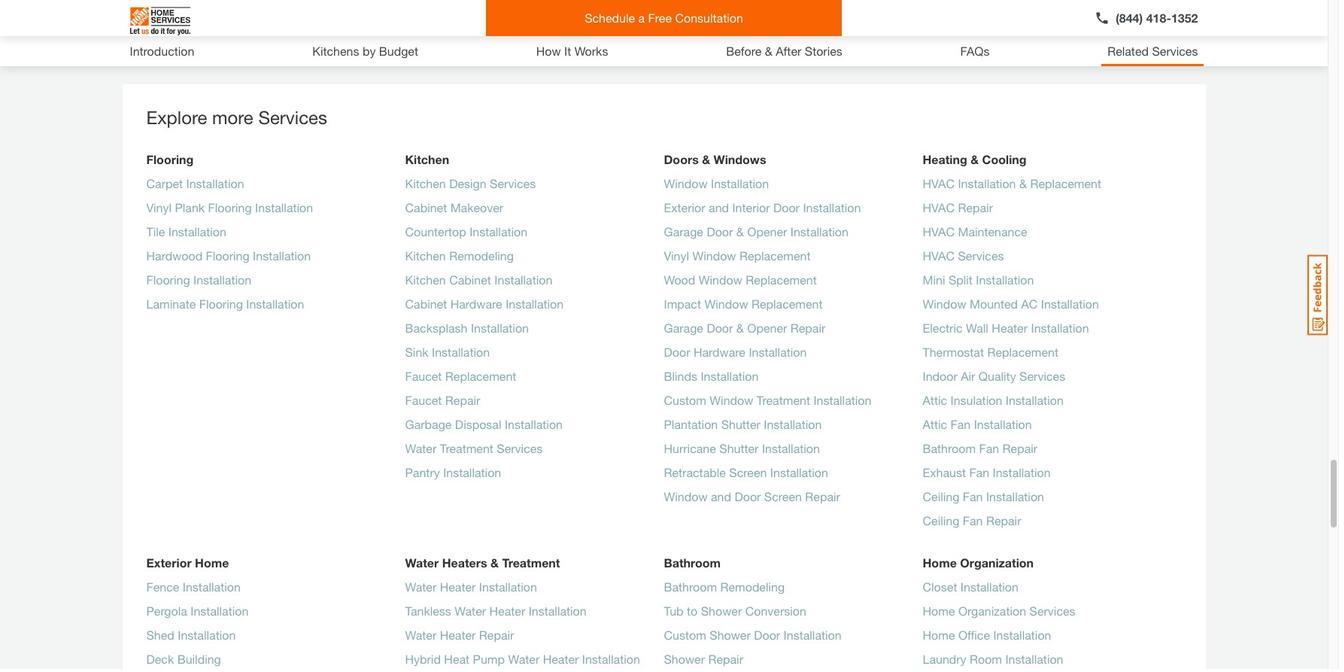 Task type: describe. For each thing, give the bounding box(es) containing it.
laminate flooring installation link
[[146, 295, 304, 319]]

deck
[[146, 652, 174, 666]]

and for window
[[711, 489, 732, 503]]

explore more services
[[146, 107, 327, 128]]

quality
[[979, 369, 1017, 383]]

custom window treatment installation
[[664, 393, 872, 407]]

pantry installation link
[[405, 463, 501, 487]]

home organization services link
[[923, 602, 1076, 626]]

budget
[[379, 44, 418, 58]]

makeover
[[451, 200, 504, 214]]

kitchen cabinet installation link
[[405, 271, 553, 295]]

hvac for hvac services
[[923, 248, 955, 262]]

hurricane shutter installation link
[[664, 439, 820, 463]]

more
[[212, 107, 253, 128]]

hybrid heat pump water heater installation link
[[405, 650, 640, 669]]

pergola installation
[[146, 603, 249, 618]]

explore
[[146, 107, 207, 128]]

fan for ceiling fan repair
[[963, 513, 983, 527]]

window inside 'link'
[[705, 296, 749, 311]]

do it for you logo image
[[130, 1, 190, 41]]

design
[[449, 176, 487, 190]]

laundry room installation
[[923, 652, 1064, 666]]

garage door & opener installation
[[664, 224, 849, 238]]

2 vertical spatial shower
[[664, 652, 705, 666]]

garbage disposal installation
[[405, 417, 563, 431]]

& left the after
[[765, 44, 773, 58]]

hvac repair link
[[923, 198, 993, 223]]

2 vertical spatial treatment
[[502, 555, 560, 569]]

carpet
[[146, 176, 183, 190]]

repair inside 'link'
[[445, 393, 480, 407]]

how
[[536, 44, 561, 58]]

home for home office installation
[[923, 627, 955, 642]]

flooring up flooring installation
[[206, 248, 250, 262]]

water for water treatment services
[[405, 441, 437, 455]]

tankless
[[405, 603, 451, 618]]

fan for ceiling fan installation
[[963, 489, 983, 503]]

plantation shutter installation link
[[664, 415, 822, 439]]

water for water heater installation
[[405, 579, 437, 594]]

faqs
[[961, 44, 990, 58]]

impact window replacement
[[664, 296, 823, 311]]

door hardware installation link
[[664, 343, 807, 367]]

window down the vinyl window replacement link
[[699, 272, 743, 286]]

hardwood flooring installation
[[146, 248, 311, 262]]

home up fence installation
[[195, 555, 229, 569]]

hvac services link
[[923, 247, 1004, 271]]

organization for home organization services
[[959, 603, 1027, 618]]

water heater installation link
[[405, 578, 537, 602]]

backsplash
[[405, 320, 468, 335]]

retractable screen installation link
[[664, 463, 829, 487]]

ceiling fan installation link
[[923, 487, 1045, 512]]

plantation
[[664, 417, 718, 431]]

split
[[949, 272, 973, 286]]

kitchen for kitchen
[[405, 152, 449, 166]]

stories
[[805, 44, 843, 58]]

free
[[648, 11, 672, 25]]

laminate
[[146, 296, 196, 311]]

door up the blinds
[[664, 344, 691, 359]]

services down hvac maintenance link
[[958, 248, 1004, 262]]

custom for custom window treatment installation
[[664, 393, 707, 407]]

faucet replacement link
[[405, 367, 517, 391]]

remodeling for bathroom remodeling
[[721, 579, 785, 594]]

& left cooling
[[971, 152, 979, 166]]

& right heaters
[[491, 555, 499, 569]]

remodeling for kitchen remodeling
[[449, 248, 514, 262]]

pump
[[473, 652, 505, 666]]

1 vertical spatial cabinet
[[449, 272, 491, 286]]

fence
[[146, 579, 179, 594]]

window and door screen repair link
[[664, 487, 841, 512]]

0 vertical spatial shower
[[701, 603, 742, 618]]

ceiling fan installation
[[923, 489, 1045, 503]]

window up wood window replacement
[[693, 248, 736, 262]]

opener for installation
[[748, 224, 788, 238]]

flooring up carpet
[[146, 152, 194, 166]]

bathroom remodeling
[[664, 579, 785, 594]]

faucet repair
[[405, 393, 480, 407]]

shutter for plantation
[[722, 417, 761, 431]]

& up vinyl window replacement
[[737, 224, 744, 238]]

exterior for exterior home
[[146, 555, 192, 569]]

garage for garage door & opener repair
[[664, 320, 704, 335]]

shower repair link
[[664, 650, 744, 669]]

interior
[[733, 200, 770, 214]]

cabinet hardware installation
[[405, 296, 564, 311]]

services up the home office installation
[[1030, 603, 1076, 618]]

thermostat replacement
[[923, 344, 1059, 359]]

hybrid
[[405, 652, 441, 666]]

electric wall heater installation
[[923, 320, 1089, 335]]

how it works
[[536, 44, 608, 58]]

cabinet hardware installation link
[[405, 295, 564, 319]]

mini split installation
[[923, 272, 1034, 286]]

water for water heaters & treatment
[[405, 555, 439, 569]]

kitchens
[[312, 44, 359, 58]]

ceiling fan repair link
[[923, 512, 1022, 536]]

1 vertical spatial screen
[[765, 489, 802, 503]]

water right pump
[[508, 652, 540, 666]]

retractable screen installation
[[664, 465, 829, 479]]

attic fan installation link
[[923, 415, 1032, 439]]

exhaust fan installation
[[923, 465, 1051, 479]]

heaters
[[442, 555, 487, 569]]

mini
[[923, 272, 946, 286]]

heat
[[444, 652, 470, 666]]

heater inside water heater repair link
[[440, 627, 476, 642]]

& down the impact window replacement 'link'
[[737, 320, 744, 335]]

& inside "link"
[[1020, 176, 1027, 190]]

water heater repair link
[[405, 626, 514, 650]]

kitchen remodeling
[[405, 248, 514, 262]]

garage for garage door & opener installation
[[664, 224, 704, 238]]

shed installation
[[146, 627, 236, 642]]

conversion
[[746, 603, 807, 618]]

kitchen remodeling link
[[405, 247, 514, 271]]

repair inside "link"
[[958, 200, 993, 214]]

windows
[[714, 152, 767, 166]]

schedule
[[585, 11, 635, 25]]

exhaust fan installation link
[[923, 463, 1051, 487]]

closet installation
[[923, 579, 1019, 594]]

1 vertical spatial treatment
[[440, 441, 494, 455]]

fan for attic fan installation
[[951, 417, 971, 431]]

doors
[[664, 152, 699, 166]]

cabinet makeover
[[405, 200, 504, 214]]

indoor air quality services link
[[923, 367, 1066, 391]]

deck building
[[146, 652, 221, 666]]

carpet installation link
[[146, 174, 244, 198]]

organization for home organization
[[961, 555, 1034, 569]]

closet installation link
[[923, 578, 1019, 602]]

attic fan installation
[[923, 417, 1032, 431]]

attic for attic insulation installation
[[923, 393, 948, 407]]

water heater installation
[[405, 579, 537, 594]]

carpet installation
[[146, 176, 244, 190]]



Task type: vqa. For each thing, say whether or not it's contained in the screenshot.
Ceiling corresponding to Ceiling Fan Repair
yes



Task type: locate. For each thing, give the bounding box(es) containing it.
1 vertical spatial vinyl
[[664, 248, 689, 262]]

2 horizontal spatial treatment
[[757, 393, 811, 407]]

garage up the wood
[[664, 224, 704, 238]]

shutter for hurricane
[[720, 441, 759, 455]]

fan down the ceiling fan installation link
[[963, 513, 983, 527]]

kitchen for kitchen design services
[[405, 176, 446, 190]]

door up door hardware installation on the bottom of page
[[707, 320, 733, 335]]

kitchen up cabinet makeover
[[405, 176, 446, 190]]

faucet up garbage in the bottom left of the page
[[405, 393, 442, 407]]

window down wood window replacement link
[[705, 296, 749, 311]]

1 horizontal spatial remodeling
[[721, 579, 785, 594]]

water left heaters
[[405, 555, 439, 569]]

ceiling inside ceiling fan repair link
[[923, 513, 960, 527]]

organization inside the home organization services link
[[959, 603, 1027, 618]]

1 vertical spatial opener
[[748, 320, 788, 335]]

shower down "to"
[[664, 652, 705, 666]]

0 vertical spatial shutter
[[722, 417, 761, 431]]

1 horizontal spatial exterior
[[664, 200, 706, 214]]

faucet for faucet replacement
[[405, 369, 442, 383]]

home up closet
[[923, 555, 957, 569]]

before
[[726, 44, 762, 58]]

2 faucet from the top
[[405, 393, 442, 407]]

tile installation link
[[146, 223, 226, 247]]

(844) 418-1352
[[1116, 11, 1199, 25]]

door down retractable screen installation link
[[735, 489, 761, 503]]

2 custom from the top
[[664, 627, 707, 642]]

water for water heater repair
[[405, 627, 437, 642]]

0 vertical spatial treatment
[[757, 393, 811, 407]]

office
[[959, 627, 990, 642]]

window up electric
[[923, 296, 967, 311]]

1 vertical spatial hardware
[[694, 344, 746, 359]]

exterior and interior door installation link
[[664, 198, 861, 223]]

window down retractable at the bottom
[[664, 489, 708, 503]]

heater up heat
[[440, 627, 476, 642]]

0 vertical spatial exterior
[[664, 200, 706, 214]]

ceiling for ceiling fan installation
[[923, 489, 960, 503]]

0 horizontal spatial vinyl
[[146, 200, 172, 214]]

window down doors
[[664, 176, 708, 190]]

tub to shower conversion link
[[664, 602, 807, 626]]

2 vertical spatial bathroom
[[664, 579, 717, 594]]

hardware for door
[[694, 344, 746, 359]]

electric
[[923, 320, 963, 335]]

opener down exterior and interior door installation link
[[748, 224, 788, 238]]

bathroom up "to"
[[664, 579, 717, 594]]

& down cooling
[[1020, 176, 1027, 190]]

and down retractable screen installation link
[[711, 489, 732, 503]]

doors & windows
[[664, 152, 767, 166]]

1 vertical spatial attic
[[923, 417, 948, 431]]

air
[[961, 369, 976, 383]]

home up laundry
[[923, 627, 955, 642]]

ceiling for ceiling fan repair
[[923, 513, 960, 527]]

flooring right plank
[[208, 200, 252, 214]]

1 faucet from the top
[[405, 369, 442, 383]]

bathroom for bathroom fan repair
[[923, 441, 976, 455]]

2 kitchen from the top
[[405, 176, 446, 190]]

replacement inside "link"
[[1031, 176, 1102, 190]]

exterior up fence
[[146, 555, 192, 569]]

door
[[774, 200, 800, 214], [707, 224, 733, 238], [707, 320, 733, 335], [664, 344, 691, 359], [735, 489, 761, 503], [754, 627, 781, 642]]

it
[[565, 44, 571, 58]]

and inside window and door screen repair link
[[711, 489, 732, 503]]

kitchen down the "countertop"
[[405, 248, 446, 262]]

home inside home office installation link
[[923, 627, 955, 642]]

vinyl for vinyl window replacement
[[664, 248, 689, 262]]

cabinet up backsplash at the left
[[405, 296, 447, 311]]

1 vertical spatial garage
[[664, 320, 704, 335]]

& right doors
[[702, 152, 711, 166]]

1 vertical spatial remodeling
[[721, 579, 785, 594]]

hvac installation & replacement
[[923, 176, 1102, 190]]

bathroom for bathroom remodeling
[[664, 579, 717, 594]]

and for exterior
[[709, 200, 729, 214]]

1 vertical spatial bathroom
[[664, 555, 721, 569]]

custom for custom shower door installation
[[664, 627, 707, 642]]

1 garage from the top
[[664, 224, 704, 238]]

fan for exhaust fan installation
[[970, 465, 990, 479]]

hvac for hvac installation & replacement
[[923, 176, 955, 190]]

vinyl up tile
[[146, 200, 172, 214]]

window installation link
[[664, 174, 769, 198]]

services up makeover
[[490, 176, 536, 190]]

kitchen design services
[[405, 176, 536, 190]]

after
[[776, 44, 802, 58]]

shutter down 'plantation shutter installation' link
[[720, 441, 759, 455]]

sink installation
[[405, 344, 490, 359]]

heater down window mounted ac installation link
[[992, 320, 1028, 335]]

4 hvac from the top
[[923, 248, 955, 262]]

water up pantry
[[405, 441, 437, 455]]

hardware
[[451, 296, 503, 311], [694, 344, 746, 359]]

faucet inside 'link'
[[405, 393, 442, 407]]

electric wall heater installation link
[[923, 319, 1089, 343]]

impact
[[664, 296, 701, 311]]

pantry
[[405, 465, 440, 479]]

hardware for cabinet
[[451, 296, 503, 311]]

custom down "to"
[[664, 627, 707, 642]]

0 horizontal spatial remodeling
[[449, 248, 514, 262]]

1 vertical spatial faucet
[[405, 393, 442, 407]]

garage
[[664, 224, 704, 238], [664, 320, 704, 335]]

home organization
[[923, 555, 1034, 569]]

building
[[177, 652, 221, 666]]

organization up closet installation
[[961, 555, 1034, 569]]

pergola installation link
[[146, 602, 249, 626]]

1 vertical spatial shower
[[710, 627, 751, 642]]

ceiling down exhaust
[[923, 489, 960, 503]]

door right interior
[[774, 200, 800, 214]]

pantry installation
[[405, 465, 501, 479]]

0 vertical spatial bathroom
[[923, 441, 976, 455]]

1 vertical spatial shutter
[[720, 441, 759, 455]]

3 kitchen from the top
[[405, 248, 446, 262]]

exterior down window installation link
[[664, 200, 706, 214]]

2 opener from the top
[[748, 320, 788, 335]]

door up vinyl window replacement
[[707, 224, 733, 238]]

ceiling fan repair
[[923, 513, 1022, 527]]

shower down tub to shower conversion link
[[710, 627, 751, 642]]

blinds installation link
[[664, 367, 759, 391]]

vinyl window replacement
[[664, 248, 811, 262]]

home down closet
[[923, 603, 955, 618]]

water down water heater installation link
[[455, 603, 486, 618]]

introduction
[[130, 44, 195, 58]]

opener down the impact window replacement 'link'
[[748, 320, 788, 335]]

treatment up plantation shutter installation
[[757, 393, 811, 407]]

exterior and interior door installation
[[664, 200, 861, 214]]

water up hybrid
[[405, 627, 437, 642]]

cabinet for makeover
[[405, 200, 447, 214]]

flooring inside "link"
[[146, 272, 190, 286]]

0 vertical spatial remodeling
[[449, 248, 514, 262]]

1 vertical spatial custom
[[664, 627, 707, 642]]

0 vertical spatial ceiling
[[923, 489, 960, 503]]

works
[[575, 44, 608, 58]]

custom down the blinds
[[664, 393, 707, 407]]

flooring installation
[[146, 272, 251, 286]]

remodeling inside 'link'
[[721, 579, 785, 594]]

related services
[[1108, 44, 1199, 58]]

heater down water heater installation link
[[490, 603, 526, 618]]

cooling
[[983, 152, 1027, 166]]

3 hvac from the top
[[923, 224, 955, 238]]

0 vertical spatial organization
[[961, 555, 1034, 569]]

hvac up mini
[[923, 248, 955, 262]]

garbage
[[405, 417, 452, 431]]

heater inside hybrid heat pump water heater installation link
[[543, 652, 579, 666]]

kitchen down kitchen remodeling link
[[405, 272, 446, 286]]

faucet down the sink
[[405, 369, 442, 383]]

installation inside "link"
[[1031, 320, 1089, 335]]

1 ceiling from the top
[[923, 489, 960, 503]]

2 vertical spatial cabinet
[[405, 296, 447, 311]]

1 kitchen from the top
[[405, 152, 449, 166]]

kitchen up kitchen design services
[[405, 152, 449, 166]]

heater
[[992, 320, 1028, 335], [440, 579, 476, 594], [490, 603, 526, 618], [440, 627, 476, 642], [543, 652, 579, 666]]

cabinet down kitchen remodeling link
[[449, 272, 491, 286]]

tankless water heater installation link
[[405, 602, 587, 626]]

2 hvac from the top
[[923, 200, 955, 214]]

disposal
[[455, 417, 502, 431]]

attic for attic fan installation
[[923, 417, 948, 431]]

1 vertical spatial and
[[711, 489, 732, 503]]

treatment up tankless water heater installation
[[502, 555, 560, 569]]

home office installation link
[[923, 626, 1052, 650]]

kitchen for kitchen cabinet installation
[[405, 272, 446, 286]]

thermostat
[[923, 344, 984, 359]]

0 horizontal spatial exterior
[[146, 555, 192, 569]]

heater inside electric wall heater installation "link"
[[992, 320, 1028, 335]]

hvac up the hvac maintenance
[[923, 200, 955, 214]]

home for home organization
[[923, 555, 957, 569]]

hurricane
[[664, 441, 716, 455]]

screen down hurricane shutter installation link
[[730, 465, 767, 479]]

opener for repair
[[748, 320, 788, 335]]

window up plantation shutter installation
[[710, 393, 754, 407]]

sink
[[405, 344, 429, 359]]

heater down heaters
[[440, 579, 476, 594]]

1 vertical spatial exterior
[[146, 555, 192, 569]]

vinyl up the wood
[[664, 248, 689, 262]]

1 custom from the top
[[664, 393, 707, 407]]

1 attic from the top
[[923, 393, 948, 407]]

wood window replacement link
[[664, 271, 817, 295]]

hvac repair
[[923, 200, 993, 214]]

1 hvac from the top
[[923, 176, 955, 190]]

window and door screen repair
[[664, 489, 841, 503]]

bathroom up 'bathroom remodeling'
[[664, 555, 721, 569]]

bathroom inside 'link'
[[664, 579, 717, 594]]

ceiling down the ceiling fan installation link
[[923, 513, 960, 527]]

heater inside tankless water heater installation link
[[490, 603, 526, 618]]

feedback link image
[[1308, 254, 1328, 336]]

0 vertical spatial hardware
[[451, 296, 503, 311]]

screen down retractable screen installation link
[[765, 489, 802, 503]]

hurricane shutter installation
[[664, 441, 820, 455]]

and inside exterior and interior door installation link
[[709, 200, 729, 214]]

window
[[664, 176, 708, 190], [693, 248, 736, 262], [699, 272, 743, 286], [705, 296, 749, 311], [923, 296, 967, 311], [710, 393, 754, 407], [664, 489, 708, 503]]

related
[[1108, 44, 1149, 58]]

bathroom fan repair link
[[923, 439, 1038, 463]]

1 horizontal spatial hardware
[[694, 344, 746, 359]]

treatment down disposal
[[440, 441, 494, 455]]

heater right pump
[[543, 652, 579, 666]]

fan up the ceiling fan repair
[[963, 489, 983, 503]]

cabinet for hardware
[[405, 296, 447, 311]]

shed installation link
[[146, 626, 236, 650]]

0 vertical spatial opener
[[748, 224, 788, 238]]

1 horizontal spatial vinyl
[[664, 248, 689, 262]]

faucet replacement
[[405, 369, 517, 383]]

heater inside water heater installation link
[[440, 579, 476, 594]]

screen
[[730, 465, 767, 479], [765, 489, 802, 503]]

2 attic from the top
[[923, 417, 948, 431]]

1 vertical spatial ceiling
[[923, 513, 960, 527]]

home for home organization services
[[923, 603, 955, 618]]

services down garbage disposal installation link
[[497, 441, 543, 455]]

1352
[[1172, 11, 1199, 25]]

hardware down kitchen cabinet installation link
[[451, 296, 503, 311]]

and down window installation link
[[709, 200, 729, 214]]

blinds installation
[[664, 369, 759, 383]]

2 garage from the top
[[664, 320, 704, 335]]

installation
[[186, 176, 244, 190], [711, 176, 769, 190], [958, 176, 1016, 190], [255, 200, 313, 214], [803, 200, 861, 214], [168, 224, 226, 238], [470, 224, 528, 238], [791, 224, 849, 238], [253, 248, 311, 262], [193, 272, 251, 286], [495, 272, 553, 286], [976, 272, 1034, 286], [246, 296, 304, 311], [506, 296, 564, 311], [1042, 296, 1100, 311], [471, 320, 529, 335], [1031, 320, 1089, 335], [432, 344, 490, 359], [749, 344, 807, 359], [701, 369, 759, 383], [814, 393, 872, 407], [1006, 393, 1064, 407], [505, 417, 563, 431], [764, 417, 822, 431], [974, 417, 1032, 431], [762, 441, 820, 455], [443, 465, 501, 479], [771, 465, 829, 479], [993, 465, 1051, 479], [987, 489, 1045, 503], [183, 579, 241, 594], [479, 579, 537, 594], [961, 579, 1019, 594], [191, 603, 249, 618], [529, 603, 587, 618], [178, 627, 236, 642], [784, 627, 842, 642], [994, 627, 1052, 642], [582, 652, 640, 666], [1006, 652, 1064, 666]]

garage down impact
[[664, 320, 704, 335]]

door down conversion
[[754, 627, 781, 642]]

home organization services
[[923, 603, 1076, 618]]

water treatment services link
[[405, 439, 543, 463]]

organization up the home office installation
[[959, 603, 1027, 618]]

services
[[1153, 44, 1199, 58], [258, 107, 327, 128], [490, 176, 536, 190], [958, 248, 1004, 262], [1020, 369, 1066, 383], [497, 441, 543, 455], [1030, 603, 1076, 618]]

418-
[[1147, 11, 1172, 25]]

fan down the attic fan installation link
[[980, 441, 1000, 455]]

flooring up laminate
[[146, 272, 190, 286]]

bathroom up exhaust
[[923, 441, 976, 455]]

shower down bathroom remodeling 'link'
[[701, 603, 742, 618]]

wall
[[966, 320, 989, 335]]

custom
[[664, 393, 707, 407], [664, 627, 707, 642]]

custom shower door installation link
[[664, 626, 842, 650]]

flooring installation link
[[146, 271, 251, 295]]

services right more
[[258, 107, 327, 128]]

2 ceiling from the top
[[923, 513, 960, 527]]

0 horizontal spatial hardware
[[451, 296, 503, 311]]

vinyl for vinyl plank flooring installation
[[146, 200, 172, 214]]

wood window replacement
[[664, 272, 817, 286]]

0 vertical spatial attic
[[923, 393, 948, 407]]

remodeling up kitchen cabinet installation
[[449, 248, 514, 262]]

1 opener from the top
[[748, 224, 788, 238]]

garage door & opener repair link
[[664, 319, 826, 343]]

services down 1352
[[1153, 44, 1199, 58]]

home office installation
[[923, 627, 1052, 642]]

hvac for hvac maintenance
[[923, 224, 955, 238]]

room
[[970, 652, 1003, 666]]

a
[[639, 11, 645, 25]]

closet
[[923, 579, 958, 594]]

hvac for hvac repair
[[923, 200, 955, 214]]

cabinet makeover link
[[405, 198, 504, 223]]

fan down bathroom fan repair link
[[970, 465, 990, 479]]

kitchen
[[405, 152, 449, 166], [405, 176, 446, 190], [405, 248, 446, 262], [405, 272, 446, 286]]

fan down insulation
[[951, 417, 971, 431]]

fence installation link
[[146, 578, 241, 602]]

0 vertical spatial custom
[[664, 393, 707, 407]]

water up the tankless
[[405, 579, 437, 594]]

4 kitchen from the top
[[405, 272, 446, 286]]

cabinet up the "countertop"
[[405, 200, 447, 214]]

door hardware installation
[[664, 344, 807, 359]]

0 vertical spatial and
[[709, 200, 729, 214]]

kitchen design services link
[[405, 174, 536, 198]]

hvac down hvac repair "link"
[[923, 224, 955, 238]]

(844) 418-1352 link
[[1095, 9, 1199, 27]]

0 vertical spatial vinyl
[[146, 200, 172, 214]]

0 vertical spatial garage
[[664, 224, 704, 238]]

exterior for exterior and interior door installation
[[664, 200, 706, 214]]

hvac services
[[923, 248, 1004, 262]]

hardware up blinds installation
[[694, 344, 746, 359]]

hvac down heating
[[923, 176, 955, 190]]

faucet for faucet repair
[[405, 393, 442, 407]]

kitchen for kitchen remodeling
[[405, 248, 446, 262]]

0 vertical spatial faucet
[[405, 369, 442, 383]]

0 horizontal spatial treatment
[[440, 441, 494, 455]]

0 vertical spatial cabinet
[[405, 200, 447, 214]]

hvac maintenance
[[923, 224, 1028, 238]]

1 horizontal spatial treatment
[[502, 555, 560, 569]]

window mounted ac installation link
[[923, 295, 1100, 319]]

flooring down flooring installation "link"
[[199, 296, 243, 311]]

services right quality
[[1020, 369, 1066, 383]]

0 vertical spatial screen
[[730, 465, 767, 479]]

tub
[[664, 603, 684, 618]]

1 vertical spatial organization
[[959, 603, 1027, 618]]

remodeling up "tub to shower conversion"
[[721, 579, 785, 594]]

shutter up hurricane shutter installation
[[722, 417, 761, 431]]

fan for bathroom fan repair
[[980, 441, 1000, 455]]



